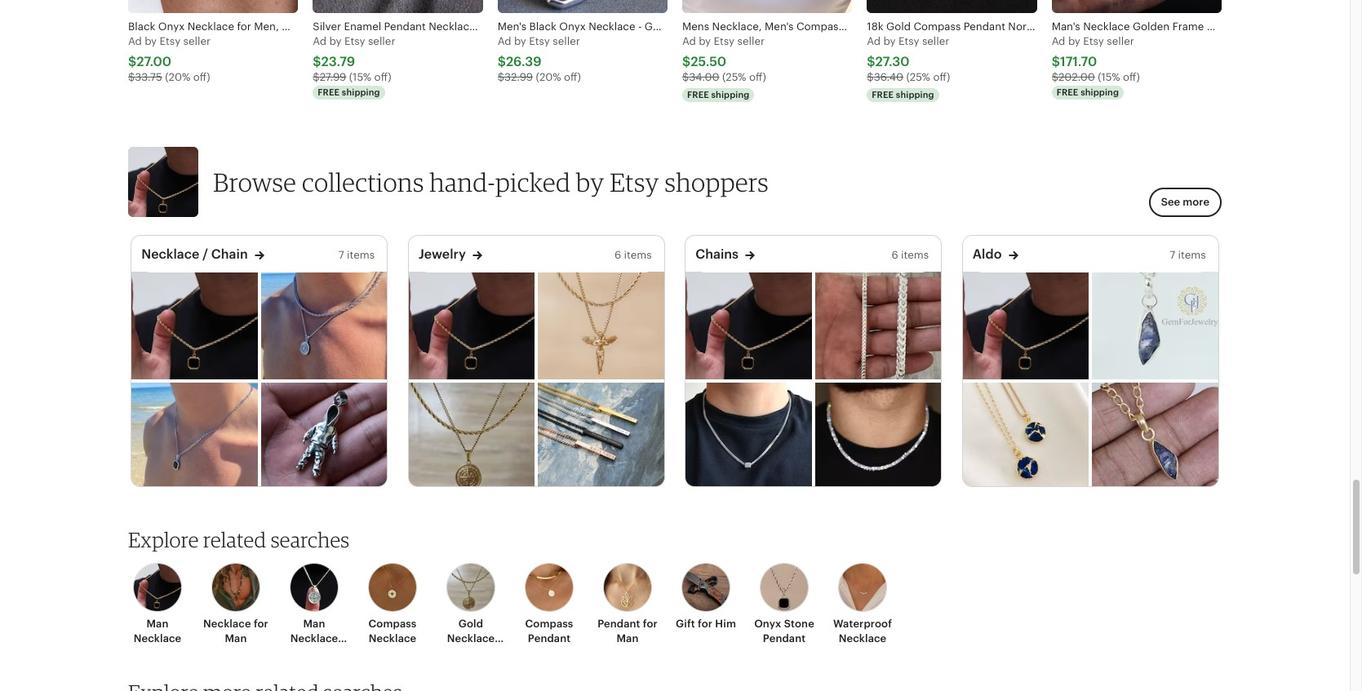 Task type: vqa. For each thing, say whether or not it's contained in the screenshot.
7 items related to Necklace / Chain
yes



Task type: locate. For each thing, give the bounding box(es) containing it.
off) right the 27.99
[[374, 71, 391, 84]]

seller for 25.50
[[737, 35, 765, 48]]

men's black onyx necklace - gold, silver onyx necklace - men's necklace - men's jewelry - stainless steel - antitarnish - gift for him, men image
[[498, 0, 668, 13]]

(15% inside man's necklace golden frame pendant in oxidized sterling si a d b y etsy seller $ 171.70 $ 202.00 (15% off) free shipping
[[1098, 71, 1120, 84]]

necklace down waterproof
[[839, 632, 887, 644]]

d for 23.79
[[320, 35, 327, 48]]

etsy up 25.50
[[714, 35, 735, 48]]

1 6 from the left
[[614, 249, 621, 261]]

(20% for 26.39
[[536, 71, 561, 84]]

compass left gold
[[369, 617, 417, 630]]

free inside a d b y etsy seller $ 25.50 $ 34.00 (25% off) free shipping
[[687, 90, 709, 100]]

5 off) from the left
[[933, 71, 950, 84]]

0 horizontal spatial 7
[[338, 249, 344, 261]]

shipping inside man's necklace golden frame pendant in oxidized sterling si a d b y etsy seller $ 171.70 $ 202.00 (15% off) free shipping
[[1081, 88, 1119, 97]]

(25% inside a d b y etsy seller $ 27.30 $ 36.40 (25% off) free shipping
[[906, 71, 930, 84]]

2 a from the left
[[313, 35, 320, 48]]

a up 32.99
[[498, 35, 505, 48]]

1 d from the left
[[135, 35, 142, 48]]

for
[[254, 617, 268, 630], [643, 617, 658, 630], [698, 617, 712, 630]]

y inside a d b y etsy seller $ 23.79 $ 27.99 (15% off) free shipping
[[336, 35, 342, 48]]

2 (20% from the left
[[536, 71, 561, 84]]

b for 27.00
[[145, 35, 151, 48]]

man
[[146, 617, 169, 630], [303, 617, 325, 630], [225, 632, 247, 644], [617, 632, 639, 644], [460, 647, 482, 659]]

man left 'compass necklace'
[[303, 617, 325, 630]]

necklace down gold
[[447, 632, 495, 644]]

d
[[135, 35, 142, 48], [320, 35, 327, 48], [504, 35, 511, 48], [689, 35, 696, 48], [874, 35, 881, 48], [1059, 35, 1065, 48]]

(15%
[[349, 71, 371, 84], [1098, 71, 1120, 84]]

a inside a d b y etsy seller $ 27.30 $ 36.40 (25% off) free shipping
[[867, 35, 874, 48]]

silver north star compass necklace | mens silver rope chain | mens silver compass pendant | pendant and chain | north star necklace for men image
[[261, 272, 387, 379]]

a inside a d b y etsy seller $ 26.39 $ 32.99 (20% off)
[[498, 35, 505, 48]]

y inside a d b y etsy seller $ 25.50 $ 34.00 (25% off) free shipping
[[705, 35, 711, 48]]

shipping inside a d b y etsy seller $ 25.50 $ 34.00 (25% off) free shipping
[[711, 90, 749, 100]]

a for 27.00
[[128, 35, 135, 48]]

4 b from the left
[[699, 35, 706, 48]]

man inside gold necklace man
[[460, 647, 482, 659]]

1 horizontal spatial compass
[[525, 617, 573, 630]]

1 (25% from the left
[[722, 71, 746, 84]]

necklace inside man's necklace golden frame pendant in oxidized sterling si a d b y etsy seller $ 171.70 $ 202.00 (15% off) free shipping
[[1083, 21, 1130, 33]]

for inside the pendant for man
[[643, 617, 658, 630]]

4 18k gold black onyx pendant necklace, black stone pendant men, men's black stone necklace, stainless steel, perfect gift for him image from the left
[[963, 272, 1089, 379]]

2 6 items from the left
[[892, 249, 929, 261]]

shipping down 36.40
[[896, 90, 934, 100]]

necklace for man necklace
[[134, 632, 181, 644]]

shipping down 202.00
[[1081, 88, 1119, 97]]

golden
[[1133, 21, 1170, 33]]

6 up the 925 franco sterling silver solid chain necklace bracelet diamond cut high polish for men and woman unisex in 2.5mm 3mm 4mm 5mm italian "image"
[[892, 249, 898, 261]]

b inside a d b y etsy seller $ 26.39 $ 32.99 (20% off)
[[514, 35, 521, 48]]

3 items from the left
[[901, 249, 929, 261]]

a
[[128, 35, 135, 48], [313, 35, 320, 48], [498, 35, 505, 48], [682, 35, 690, 48], [867, 35, 874, 48], [1052, 35, 1059, 48]]

shipping down 34.00
[[711, 90, 749, 100]]

shipping for 27.30
[[896, 90, 934, 100]]

7 items
[[338, 249, 375, 261], [1170, 249, 1206, 261]]

b up 27.30
[[883, 35, 890, 48]]

necklace for man's necklace golden frame pendant in oxidized sterling si a d b y etsy seller $ 171.70 $ 202.00 (15% off) free shipping
[[1083, 21, 1130, 33]]

2 b from the left
[[329, 35, 336, 48]]

6 items
[[614, 249, 652, 261], [892, 249, 929, 261]]

5 a from the left
[[867, 35, 874, 48]]

2 seller from the left
[[368, 35, 395, 48]]

etsy
[[160, 35, 180, 48], [344, 35, 365, 48], [529, 35, 550, 48], [714, 35, 735, 48], [898, 35, 919, 48], [1083, 35, 1104, 48], [610, 167, 659, 198]]

2 d from the left
[[320, 35, 327, 48]]

man for gold necklace man
[[460, 647, 482, 659]]

(25% down 25.50
[[722, 71, 746, 84]]

man necklace pendant link
[[280, 563, 348, 659]]

a up the 27.99
[[313, 35, 320, 48]]

necklace inside waterproof necklace
[[839, 632, 887, 644]]

7 down see
[[1170, 249, 1175, 261]]

items for necklace / chain
[[347, 249, 375, 261]]

man inside necklace for man
[[225, 632, 247, 644]]

2 18k gold black onyx pendant necklace, black stone pendant men, men's black stone necklace, stainless steel, perfect gift for him image from the left
[[409, 272, 535, 379]]

18k gold black onyx pendant necklace, black stone pendant men, men's black stone necklace, stainless steel, perfect gift for him image down chains
[[686, 272, 812, 379]]

man inside the pendant for man
[[617, 632, 639, 644]]

2 off) from the left
[[374, 71, 391, 84]]

man left necklace for man
[[146, 617, 169, 630]]

etsy for 26.39
[[529, 35, 550, 48]]

b for 27.30
[[883, 35, 890, 48]]

2 horizontal spatial for
[[698, 617, 712, 630]]

b
[[145, 35, 151, 48], [329, 35, 336, 48], [514, 35, 521, 48], [699, 35, 706, 48], [883, 35, 890, 48], [1068, 35, 1075, 48]]

off) right 34.00
[[749, 71, 766, 84]]

free
[[318, 88, 340, 97], [1057, 88, 1078, 97], [687, 90, 709, 100], [872, 90, 894, 100]]

3 for from the left
[[698, 617, 712, 630]]

man left 'man necklace pendant' at bottom left
[[225, 632, 247, 644]]

for right gift
[[698, 617, 712, 630]]

2 compass from the left
[[525, 617, 573, 630]]

off) inside a d b y etsy seller $ 27.30 $ 36.40 (25% off) free shipping
[[933, 71, 950, 84]]

items down see more link
[[1178, 249, 1206, 261]]

b inside a d b y etsy seller $ 27.00 $ 33.75 (20% off)
[[145, 35, 151, 48]]

b inside a d b y etsy seller $ 23.79 $ 27.99 (15% off) free shipping
[[329, 35, 336, 48]]

man down gold
[[460, 647, 482, 659]]

b down man's
[[1068, 35, 1075, 48]]

compass
[[369, 617, 417, 630], [525, 617, 573, 630]]

(20% inside a d b y etsy seller $ 26.39 $ 32.99 (20% off)
[[536, 71, 561, 84]]

18k gold black onyx pendant necklace, black stone pendant men, men's black stone necklace, stainless steel, perfect gift for him image down 'aldo'
[[963, 272, 1089, 379]]

items left chains
[[624, 249, 652, 261]]

necklace left 'compass necklace'
[[290, 632, 338, 644]]

seller down 18k gold compass pendant north star mens compass necklace waterproof necklace for men gift for boyfriend christmas gift for man jewelry gold image
[[922, 35, 949, 48]]

b up 25.50
[[699, 35, 706, 48]]

4 items from the left
[[1178, 249, 1206, 261]]

5 d from the left
[[874, 35, 881, 48]]

sterling
[[1311, 21, 1351, 33]]

onyx stone pendant
[[754, 617, 814, 644]]

free down 36.40
[[872, 90, 894, 100]]

1 7 items from the left
[[338, 249, 375, 261]]

shipping inside a d b y etsy seller $ 23.79 $ 27.99 (15% off) free shipping
[[342, 88, 380, 97]]

etsy up the 26.39
[[529, 35, 550, 48]]

18k gold black onyx pendant necklace, black stone pendant men, men's black stone necklace, stainless steel, perfect gift for him image for necklace / chain
[[132, 272, 258, 379]]

man necklace
[[134, 617, 181, 644]]

off) inside a d b y etsy seller $ 27.00 $ 33.75 (20% off)
[[193, 71, 210, 84]]

see more
[[1161, 196, 1209, 208]]

necklace right man necklace
[[203, 617, 251, 630]]

seller
[[183, 35, 211, 48], [368, 35, 395, 48], [553, 35, 580, 48], [737, 35, 765, 48], [922, 35, 949, 48], [1107, 35, 1134, 48]]

off) for 25.50
[[749, 71, 766, 84]]

gold
[[458, 617, 483, 630]]

free inside a d b y etsy seller $ 23.79 $ 27.99 (15% off) free shipping
[[318, 88, 340, 97]]

items left 'aldo'
[[901, 249, 929, 261]]

6
[[614, 249, 621, 261], [892, 249, 898, 261]]

d up 23.79
[[320, 35, 327, 48]]

18k gold black onyx pendant necklace, black stone pendant men, men's black stone necklace, stainless steel, perfect gift for him image
[[132, 272, 258, 379], [409, 272, 535, 379], [686, 272, 812, 379], [963, 272, 1089, 379]]

0 horizontal spatial 6 items
[[614, 249, 652, 261]]

shipping
[[342, 88, 380, 97], [1081, 88, 1119, 97], [711, 90, 749, 100], [896, 90, 934, 100]]

(15% inside a d b y etsy seller $ 23.79 $ 27.99 (15% off) free shipping
[[349, 71, 371, 84]]

1 horizontal spatial 6
[[892, 249, 898, 261]]

d inside a d b y etsy seller $ 23.79 $ 27.99 (15% off) free shipping
[[320, 35, 327, 48]]

6 b from the left
[[1068, 35, 1075, 48]]

seller inside a d b y etsy seller $ 23.79 $ 27.99 (15% off) free shipping
[[368, 35, 395, 48]]

1 18k gold black onyx pendant necklace, black stone pendant men, men's black stone necklace, stainless steel, perfect gift for him image from the left
[[132, 272, 258, 379]]

free down 202.00
[[1057, 88, 1078, 97]]

seller inside a d b y etsy seller $ 26.39 $ 32.99 (20% off)
[[553, 35, 580, 48]]

gift for him link
[[672, 563, 740, 631]]

6 items left 'aldo'
[[892, 249, 929, 261]]

browse collections hand-picked by etsy shoppers
[[213, 167, 769, 198]]

y up the 26.39
[[520, 35, 526, 48]]

0 horizontal spatial (15%
[[349, 71, 371, 84]]

a for 27.30
[[867, 35, 874, 48]]

necklace inside necklace for man
[[203, 617, 251, 630]]

/
[[203, 246, 208, 262]]

1 horizontal spatial 7 items
[[1170, 249, 1206, 261]]

etsy inside a d b y etsy seller $ 23.79 $ 27.99 (15% off) free shipping
[[344, 35, 365, 48]]

1 horizontal spatial (20%
[[536, 71, 561, 84]]

man necklace pendant
[[290, 617, 338, 659]]

(25% inside a d b y etsy seller $ 25.50 $ 34.00 (25% off) free shipping
[[722, 71, 746, 84]]

1 seller from the left
[[183, 35, 211, 48]]

18k gold angel pendant north star mens compass layered set silver rope chain  necklace for men gift for him gift for boyfriend image
[[538, 272, 664, 379]]

shipping for 23.79
[[342, 88, 380, 97]]

tennis chain vvs 14k white gold 3mm 4mm 16 18 20 22 inch diamond iced lab cz sterling silver image
[[815, 382, 941, 490]]

4 d from the left
[[689, 35, 696, 48]]

a inside a d b y etsy seller $ 25.50 $ 34.00 (25% off) free shipping
[[682, 35, 690, 48]]

d up the 26.39
[[504, 35, 511, 48]]

free down 34.00
[[687, 90, 709, 100]]

gift
[[676, 617, 695, 630]]

free inside a d b y etsy seller $ 27.30 $ 36.40 (25% off) free shipping
[[872, 90, 894, 100]]

2 for from the left
[[643, 617, 658, 630]]

(20% inside a d b y etsy seller $ 27.00 $ 33.75 (20% off)
[[165, 71, 190, 84]]

shipping inside a d b y etsy seller $ 27.30 $ 36.40 (25% off) free shipping
[[896, 90, 934, 100]]

sapphire necklace blue sapphire coin pendant necklace rustic blue crystal medallion round september birthstone gold filled box chain image
[[963, 382, 1089, 490]]

etsy up 23.79
[[344, 35, 365, 48]]

b inside a d b y etsy seller $ 27.30 $ 36.40 (25% off) free shipping
[[883, 35, 890, 48]]

3 off) from the left
[[564, 71, 581, 84]]

5 seller from the left
[[922, 35, 949, 48]]

(25%
[[722, 71, 746, 84], [906, 71, 930, 84]]

4 a from the left
[[682, 35, 690, 48]]

compass necklace
[[369, 617, 417, 644]]

d up 27.00
[[135, 35, 142, 48]]

1 horizontal spatial 6 items
[[892, 249, 929, 261]]

a down man's
[[1052, 35, 1059, 48]]

6 items for jewelry
[[614, 249, 652, 261]]

6 d from the left
[[1059, 35, 1065, 48]]

d inside a d b y etsy seller $ 25.50 $ 34.00 (25% off) free shipping
[[689, 35, 696, 48]]

stone
[[784, 617, 814, 630]]

7 items for necklace / chain
[[338, 249, 375, 261]]

y down man's
[[1075, 35, 1080, 48]]

a up 33.75
[[128, 35, 135, 48]]

more
[[1183, 196, 1209, 208]]

1 horizontal spatial 7
[[1170, 249, 1175, 261]]

necklace left necklace for man
[[134, 632, 181, 644]]

off) right 36.40
[[933, 71, 950, 84]]

b up 27.00
[[145, 35, 151, 48]]

0 horizontal spatial 6
[[614, 249, 621, 261]]

a up 34.00
[[682, 35, 690, 48]]

3 seller from the left
[[553, 35, 580, 48]]

3 y from the left
[[520, 35, 526, 48]]

y inside a d b y etsy seller $ 26.39 $ 32.99 (20% off)
[[520, 35, 526, 48]]

1 horizontal spatial (15%
[[1098, 71, 1120, 84]]

items down 'collections'
[[347, 249, 375, 261]]

for inside gift for him link
[[698, 617, 712, 630]]

(25% for 27.30
[[906, 71, 930, 84]]

man inside 'man necklace pendant'
[[303, 617, 325, 630]]

d up 27.30
[[874, 35, 881, 48]]

off) inside a d b y etsy seller $ 23.79 $ 27.99 (15% off) free shipping
[[374, 71, 391, 84]]

off) inside a d b y etsy seller $ 25.50 $ 34.00 (25% off) free shipping
[[749, 71, 766, 84]]

etsy for 23.79
[[344, 35, 365, 48]]

necklace inside 'compass necklace'
[[369, 632, 416, 644]]

25.50
[[691, 54, 726, 70]]

picked
[[495, 167, 571, 198]]

0 horizontal spatial 7 items
[[338, 249, 375, 261]]

etsy up 27.00
[[160, 35, 180, 48]]

d inside a d b y etsy seller $ 27.30 $ 36.40 (25% off) free shipping
[[874, 35, 881, 48]]

7 items down 'collections'
[[338, 249, 375, 261]]

chains
[[695, 246, 739, 262]]

0 horizontal spatial compass
[[369, 617, 417, 630]]

for left gift
[[643, 617, 658, 630]]

raw blue sapphire gold pendant, 14k gold plated pendant, raw crystal pendant, birthstone jewelry,  raw gemstone pendant, gift for her image
[[1092, 382, 1218, 490]]

5 y from the left
[[890, 35, 896, 48]]

b for 25.50
[[699, 35, 706, 48]]

3 18k gold black onyx pendant necklace, black stone pendant men, men's black stone necklace, stainless steel, perfect gift for him image from the left
[[686, 272, 812, 379]]

d for 25.50
[[689, 35, 696, 48]]

18k gold black onyx pendant necklace, black stone pendant men, men's black stone necklace, stainless steel, perfect gift for him image down the necklace / chain
[[132, 272, 258, 379]]

items for aldo
[[1178, 249, 1206, 261]]

1 off) from the left
[[193, 71, 210, 84]]

for for pendant
[[643, 617, 658, 630]]

2 6 from the left
[[892, 249, 898, 261]]

6 off) from the left
[[1123, 71, 1140, 84]]

1 y from the left
[[151, 35, 157, 48]]

etsy inside a d b y etsy seller $ 26.39 $ 32.99 (20% off)
[[529, 35, 550, 48]]

2 7 items from the left
[[1170, 249, 1206, 261]]

waterproof necklace
[[833, 617, 892, 644]]

free for 27.30
[[872, 90, 894, 100]]

1 (20% from the left
[[165, 71, 190, 84]]

necklace / chain
[[141, 246, 248, 262]]

seller for 23.79
[[368, 35, 395, 48]]

necklace for waterproof necklace
[[839, 632, 887, 644]]

shipping down the 27.99
[[342, 88, 380, 97]]

etsy up the 171.70
[[1083, 35, 1104, 48]]

3 a from the left
[[498, 35, 505, 48]]

(25% for 25.50
[[722, 71, 746, 84]]

chain
[[211, 246, 248, 262]]

2 y from the left
[[336, 35, 342, 48]]

off) right 32.99
[[564, 71, 581, 84]]

0 horizontal spatial (20%
[[165, 71, 190, 84]]

(25% right 36.40
[[906, 71, 930, 84]]

explore related searches region
[[118, 527, 1231, 675]]

$
[[128, 54, 136, 70], [313, 54, 321, 70], [498, 54, 506, 70], [682, 54, 691, 70], [867, 54, 875, 70], [1052, 54, 1060, 70], [128, 71, 135, 84], [313, 71, 320, 84], [498, 71, 504, 84], [682, 71, 689, 84], [867, 71, 874, 84], [1052, 71, 1058, 84]]

5 b from the left
[[883, 35, 890, 48]]

a inside a d b y etsy seller $ 27.00 $ 33.75 (20% off)
[[128, 35, 135, 48]]

compass necklace link
[[358, 563, 427, 646]]

4 y from the left
[[705, 35, 711, 48]]

1 horizontal spatial (25%
[[906, 71, 930, 84]]

off) right 33.75
[[193, 71, 210, 84]]

b inside a d b y etsy seller $ 25.50 $ 34.00 (25% off) free shipping
[[699, 35, 706, 48]]

d inside a d b y etsy seller $ 26.39 $ 32.99 (20% off)
[[504, 35, 511, 48]]

6 seller from the left
[[1107, 35, 1134, 48]]

seller inside a d b y etsy seller $ 27.00 $ 33.75 (20% off)
[[183, 35, 211, 48]]

seller inside a d b y etsy seller $ 27.30 $ 36.40 (25% off) free shipping
[[922, 35, 949, 48]]

compass for necklace
[[369, 617, 417, 630]]

pendant inside "onyx stone pendant"
[[763, 632, 806, 644]]

compass right gold
[[525, 617, 573, 630]]

seller for 27.00
[[183, 35, 211, 48]]

a d b y etsy seller $ 25.50 $ 34.00 (25% off) free shipping
[[682, 35, 766, 100]]

etsy for 27.30
[[898, 35, 919, 48]]

necklace
[[1083, 21, 1130, 33], [141, 246, 199, 262], [203, 617, 251, 630], [134, 632, 181, 644], [290, 632, 338, 644], [369, 632, 416, 644], [447, 632, 495, 644], [839, 632, 887, 644]]

a up 36.40
[[867, 35, 874, 48]]

necklace for man link
[[202, 563, 270, 646]]

1 for from the left
[[254, 617, 268, 630]]

y up 27.00
[[151, 35, 157, 48]]

1 (15% from the left
[[349, 71, 371, 84]]

18k gold black onyx pendant necklace, black stone pendant men, men's black stone necklace, stainless steel, perfect gift for him image for chains
[[686, 272, 812, 379]]

etsy up 27.30
[[898, 35, 919, 48]]

y up 25.50
[[705, 35, 711, 48]]

7 up silver north star compass necklace | mens silver rope chain | mens silver compass pendant | pendant and chain | north star necklace for men image
[[338, 249, 344, 261]]

man's necklace golden frame pendant in oxidized sterling silver image
[[1052, 0, 1222, 13]]

free inside man's necklace golden frame pendant in oxidized sterling si a d b y etsy seller $ 171.70 $ 202.00 (15% off) free shipping
[[1057, 88, 1078, 97]]

seller down mens necklace, men's compass pendant, gold compass pendant necklace, stainless steel, silver necklace for men, necklace set for men image
[[737, 35, 765, 48]]

1 b from the left
[[145, 35, 151, 48]]

y inside a d b y etsy seller $ 27.30 $ 36.40 (25% off) free shipping
[[890, 35, 896, 48]]

necklace personalized customized engrave thin bar pendant motto graduation couple relationship motivate gift for mother father him her image
[[538, 382, 664, 490]]

pendant inside man's necklace golden frame pendant in oxidized sterling si a d b y etsy seller $ 171.70 $ 202.00 (15% off) free shipping
[[1207, 21, 1249, 33]]

necklace down man's necklace golden frame pendant in oxidized sterling silver image
[[1083, 21, 1130, 33]]

23.79
[[321, 54, 355, 70]]

7
[[338, 249, 344, 261], [1170, 249, 1175, 261]]

202.00
[[1058, 71, 1095, 84]]

etsy inside a d b y etsy seller $ 25.50 $ 34.00 (25% off) free shipping
[[714, 35, 735, 48]]

1 compass from the left
[[369, 617, 417, 630]]

see
[[1161, 196, 1180, 208]]

b up the 26.39
[[514, 35, 521, 48]]

18k gold black onyx pendant necklace, black stone pendant men, men's black stone necklace, stainless steel, perfect gift for him image for aldo
[[963, 272, 1089, 379]]

man for necklace for man
[[225, 632, 247, 644]]

d up 25.50
[[689, 35, 696, 48]]

3 d from the left
[[504, 35, 511, 48]]

d inside a d b y etsy seller $ 27.00 $ 33.75 (20% off)
[[135, 35, 142, 48]]

6 a from the left
[[1052, 35, 1059, 48]]

pendant
[[1207, 21, 1249, 33], [598, 617, 640, 630], [528, 632, 571, 644], [763, 632, 806, 644], [293, 647, 336, 659]]

a inside a d b y etsy seller $ 23.79 $ 27.99 (15% off) free shipping
[[313, 35, 320, 48]]

seller down black onyx necklace for men, men's beaded necklace, men's gemstone necklace, men's jewelry, gift for husband boyfriend dad, men's accessory image
[[183, 35, 211, 48]]

man right compass pendant
[[617, 632, 639, 644]]

etsy inside a d b y etsy seller $ 27.00 $ 33.75 (20% off)
[[160, 35, 180, 48]]

seller inside a d b y etsy seller $ 25.50 $ 34.00 (25% off) free shipping
[[737, 35, 765, 48]]

y inside a d b y etsy seller $ 27.00 $ 33.75 (20% off)
[[151, 35, 157, 48]]

4 off) from the left
[[749, 71, 766, 84]]

aldo
[[973, 246, 1002, 262]]

gold necklace man link
[[437, 563, 505, 659]]

1 a from the left
[[128, 35, 135, 48]]

0 horizontal spatial (25%
[[722, 71, 746, 84]]

seller down the men's black onyx necklace - gold, silver onyx necklace - men's necklace - men's jewelry - stainless steel - antitarnish - gift for him, men "image"
[[553, 35, 580, 48]]

for inside necklace for man
[[254, 617, 268, 630]]

y for 26.39
[[520, 35, 526, 48]]

off) inside a d b y etsy seller $ 26.39 $ 32.99 (20% off)
[[564, 71, 581, 84]]

6 up 18k gold angel pendant north star mens compass layered set silver rope chain  necklace for men gift for him gift for boyfriend "image"
[[614, 249, 621, 261]]

pendant inside compass pendant
[[528, 632, 571, 644]]

27.30
[[875, 54, 910, 70]]

seller down golden
[[1107, 35, 1134, 48]]

necklace left /
[[141, 246, 199, 262]]

for for necklace
[[254, 617, 268, 630]]

2 items from the left
[[624, 249, 652, 261]]

18k gold black onyx pendant necklace, black stone pendant men, men's black stone necklace, stainless steel, perfect gift for him image down 'jewelry'
[[409, 272, 535, 379]]

b inside man's necklace golden frame pendant in oxidized sterling si a d b y etsy seller $ 171.70 $ 202.00 (15% off) free shipping
[[1068, 35, 1075, 48]]

(20% down 27.00
[[165, 71, 190, 84]]

2 7 from the left
[[1170, 249, 1175, 261]]

off)
[[193, 71, 210, 84], [374, 71, 391, 84], [564, 71, 581, 84], [749, 71, 766, 84], [933, 71, 950, 84], [1123, 71, 1140, 84]]

etsy inside a d b y etsy seller $ 27.30 $ 36.40 (25% off) free shipping
[[898, 35, 919, 48]]

1 7 from the left
[[338, 249, 344, 261]]

2 (25% from the left
[[906, 71, 930, 84]]

d down man's
[[1059, 35, 1065, 48]]

4 seller from the left
[[737, 35, 765, 48]]

y for 27.30
[[890, 35, 896, 48]]

items
[[347, 249, 375, 261], [624, 249, 652, 261], [901, 249, 929, 261], [1178, 249, 1206, 261]]

off) down golden
[[1123, 71, 1140, 84]]

3 b from the left
[[514, 35, 521, 48]]

7 for necklace / chain
[[338, 249, 344, 261]]

necklace right 'man necklace pendant' at bottom left
[[369, 632, 416, 644]]

1 6 items from the left
[[614, 249, 652, 261]]

free down the 27.99
[[318, 88, 340, 97]]

black onyx pendant necklace | black onyx stone pendant mens | mens stone necklace | stainless steel image
[[132, 382, 258, 490]]

1 items from the left
[[347, 249, 375, 261]]

for left man necklace pendant link
[[254, 617, 268, 630]]

6 y from the left
[[1075, 35, 1080, 48]]

seller inside man's necklace golden frame pendant in oxidized sterling si a d b y etsy seller $ 171.70 $ 202.00 (15% off) free shipping
[[1107, 35, 1134, 48]]

y up 23.79
[[336, 35, 342, 48]]

seller down silver enamel pendant necklace rope chain - stainless steel square gemstone pendant black stone onyx - mens pendant gift unisex jewelry image
[[368, 35, 395, 48]]

7 items down see more link
[[1170, 249, 1206, 261]]

26.39
[[506, 54, 542, 70]]

y
[[151, 35, 157, 48], [336, 35, 342, 48], [520, 35, 526, 48], [705, 35, 711, 48], [890, 35, 896, 48], [1075, 35, 1080, 48]]

0 horizontal spatial for
[[254, 617, 268, 630]]

b up 23.79
[[329, 35, 336, 48]]

y up 27.30
[[890, 35, 896, 48]]

(20% down the 26.39
[[536, 71, 561, 84]]

1 horizontal spatial for
[[643, 617, 658, 630]]

6 items up 18k gold angel pendant north star mens compass layered set silver rope chain  necklace for men gift for him gift for boyfriend "image"
[[614, 249, 652, 261]]

(15% down 23.79
[[349, 71, 371, 84]]

silver enamel pendant necklace rope chain - stainless steel square gemstone pendant black stone onyx - mens pendant gift unisex jewelry image
[[313, 0, 483, 13]]

(20%
[[165, 71, 190, 84], [536, 71, 561, 84]]

2 (15% from the left
[[1098, 71, 1120, 84]]

(15% right 202.00
[[1098, 71, 1120, 84]]



Task type: describe. For each thing, give the bounding box(es) containing it.
a inside man's necklace golden frame pendant in oxidized sterling si a d b y etsy seller $ 171.70 $ 202.00 (15% off) free shipping
[[1052, 35, 1059, 48]]

sterling silver invisible man pendant,vintage pendant,silver pendant for men,gift image
[[261, 382, 387, 490]]

man's
[[1052, 21, 1080, 33]]

d for 26.39
[[504, 35, 511, 48]]

man for pendant for man
[[617, 632, 639, 644]]

items for jewelry
[[624, 249, 652, 261]]

y for 25.50
[[705, 35, 711, 48]]

(20% for 27.00
[[165, 71, 190, 84]]

mens necklace, men's compass pendant, gold compass pendant necklace, stainless steel, silver necklace for men, necklace set for men image
[[682, 0, 852, 13]]

7 items for aldo
[[1170, 249, 1206, 261]]

a d b y etsy seller $ 27.00 $ 33.75 (20% off)
[[128, 35, 211, 84]]

see more link
[[1149, 188, 1222, 217]]

18k gold black onyx pendant necklace, black stone pendant men, men's black stone necklace, stainless steel, perfect gift for him image for jewelry
[[409, 272, 535, 379]]

necklace for compass necklace
[[369, 632, 416, 644]]

compass pendant
[[525, 617, 573, 644]]

a for 25.50
[[682, 35, 690, 48]]

necklace for man
[[203, 617, 268, 644]]

compass for pendant
[[525, 617, 573, 630]]

etsy for 27.00
[[160, 35, 180, 48]]

man necklace link
[[123, 563, 192, 646]]

black onyx necklace for men, men's beaded necklace, men's gemstone necklace, men's jewelry, gift for husband boyfriend dad, men's accessory image
[[128, 0, 298, 13]]

searches
[[271, 527, 350, 552]]

by
[[576, 167, 604, 198]]

pendant for man
[[598, 617, 658, 644]]

items for chains
[[901, 249, 929, 261]]

d for 27.00
[[135, 35, 142, 48]]

a d b y etsy seller $ 27.30 $ 36.40 (25% off) free shipping
[[867, 35, 950, 100]]

off) for 27.30
[[933, 71, 950, 84]]

explore
[[128, 527, 199, 552]]

27.99
[[320, 71, 346, 84]]

a d b y etsy seller $ 26.39 $ 32.99 (20% off)
[[498, 35, 581, 84]]

free for 23.79
[[318, 88, 340, 97]]

off) for 23.79
[[374, 71, 391, 84]]

off) inside man's necklace golden frame pendant in oxidized sterling si a d b y etsy seller $ 171.70 $ 202.00 (15% off) free shipping
[[1123, 71, 1140, 84]]

18k gold compass pendant north star mens compass layered set gold rope chain waterproof necklace for men stainless steel gift for boyfriend image
[[409, 382, 535, 490]]

171.70
[[1060, 54, 1097, 70]]

jewelry
[[418, 246, 466, 262]]

y inside man's necklace golden frame pendant in oxidized sterling si a d b y etsy seller $ 171.70 $ 202.00 (15% off) free shipping
[[1075, 35, 1080, 48]]

in
[[1251, 21, 1261, 33]]

7 for aldo
[[1170, 249, 1175, 261]]

6 for jewelry
[[614, 249, 621, 261]]

gift for him
[[676, 617, 736, 630]]

seller for 27.30
[[922, 35, 949, 48]]

a for 23.79
[[313, 35, 320, 48]]

b for 26.39
[[514, 35, 521, 48]]

compass pendant link
[[515, 563, 583, 646]]

d inside man's necklace golden frame pendant in oxidized sterling si a d b y etsy seller $ 171.70 $ 202.00 (15% off) free shipping
[[1059, 35, 1065, 48]]

him
[[715, 617, 736, 630]]

32.99
[[504, 71, 533, 84]]

36.40
[[874, 71, 903, 84]]

frame
[[1172, 21, 1204, 33]]

onyx
[[754, 617, 781, 630]]

seller for 26.39
[[553, 35, 580, 48]]

si
[[1354, 21, 1362, 33]]

pendant inside 'man necklace pendant'
[[293, 647, 336, 659]]

plated tibetan silver initial necklace small square cube bead, stainless steel curb chain for men him jewellery dainty minimalist gift box image
[[686, 382, 812, 490]]

y for 27.00
[[151, 35, 157, 48]]

collections
[[302, 167, 424, 198]]

raw blue sapphire necklace pendant, gemstone option, uncut rough pendant, september birthstone, silver handmade jewelry, raw crystal pendant image
[[1092, 272, 1218, 379]]

shipping for 25.50
[[711, 90, 749, 100]]

related
[[203, 527, 266, 552]]

oxidized
[[1264, 21, 1308, 33]]

d for 27.30
[[874, 35, 881, 48]]

etsy inside man's necklace golden frame pendant in oxidized sterling si a d b y etsy seller $ 171.70 $ 202.00 (15% off) free shipping
[[1083, 35, 1104, 48]]

pendant for man link
[[593, 563, 662, 646]]

necklace for gold necklace man
[[447, 632, 495, 644]]

18k gold compass pendant north star mens compass necklace waterproof necklace for men gift for boyfriend christmas gift for man jewelry gold image
[[867, 0, 1037, 13]]

off) for 26.39
[[564, 71, 581, 84]]

free for 25.50
[[687, 90, 709, 100]]

onyx stone pendant link
[[750, 563, 819, 646]]

gold necklace man
[[447, 617, 495, 659]]

33.75
[[135, 71, 162, 84]]

etsy for 25.50
[[714, 35, 735, 48]]

6 items for chains
[[892, 249, 929, 261]]

27.00
[[136, 54, 171, 70]]

b for 23.79
[[329, 35, 336, 48]]

etsy right by
[[610, 167, 659, 198]]

925 franco sterling silver solid chain necklace bracelet diamond cut high polish for men and woman unisex in 2.5mm 3mm 4mm 5mm italian image
[[815, 272, 941, 379]]

man's necklace golden frame pendant in oxidized sterling si a d b y etsy seller $ 171.70 $ 202.00 (15% off) free shipping
[[1052, 21, 1362, 97]]

y for 23.79
[[336, 35, 342, 48]]

necklace for man necklace pendant
[[290, 632, 338, 644]]

shoppers
[[665, 167, 769, 198]]

waterproof necklace link
[[828, 563, 897, 646]]

man inside man necklace
[[146, 617, 169, 630]]

waterproof
[[833, 617, 892, 630]]

browse
[[213, 167, 296, 198]]

off) for 27.00
[[193, 71, 210, 84]]

34.00
[[689, 71, 719, 84]]

explore related searches
[[128, 527, 350, 552]]

a for 26.39
[[498, 35, 505, 48]]

hand-
[[430, 167, 495, 198]]

for for gift
[[698, 617, 712, 630]]

6 for chains
[[892, 249, 898, 261]]

a d b y etsy seller $ 23.79 $ 27.99 (15% off) free shipping
[[313, 35, 395, 97]]

pendant inside the pendant for man
[[598, 617, 640, 630]]



